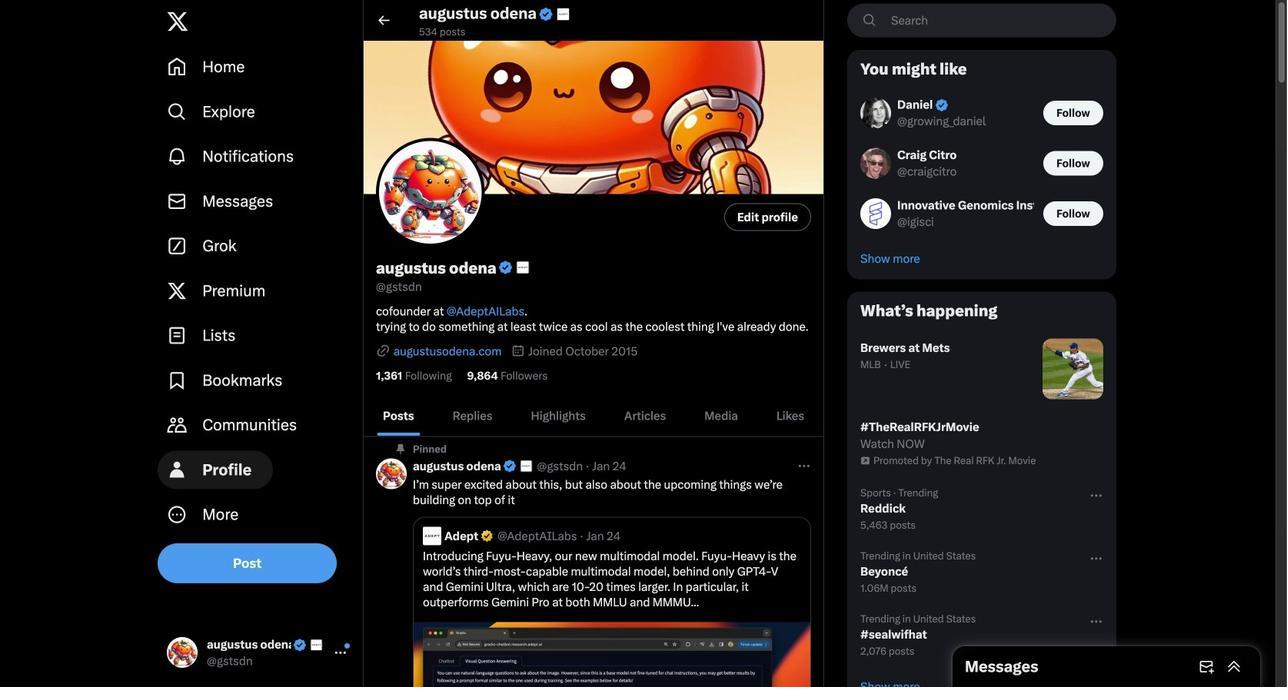 Task type: describe. For each thing, give the bounding box(es) containing it.
2 horizontal spatial verified account image
[[538, 7, 554, 22]]

2 vertical spatial verified account image
[[293, 638, 307, 653]]

Search search field
[[847, 3, 1117, 37]]

2 vertical spatial verified account image
[[480, 529, 494, 544]]

Search query text field
[[882, 4, 1116, 37]]



Task type: vqa. For each thing, say whether or not it's contained in the screenshot.
Verified account icon
yes



Task type: locate. For each thing, give the bounding box(es) containing it.
verified account image
[[935, 98, 949, 112], [503, 459, 517, 474], [293, 638, 307, 653]]

1 vertical spatial verified account image
[[503, 459, 517, 474]]

0 horizontal spatial verified account image
[[293, 638, 307, 653]]

0 vertical spatial verified account image
[[538, 7, 554, 22]]

home timeline element
[[364, 0, 824, 687]]

primary navigation
[[158, 45, 357, 537]]

0 vertical spatial verified account image
[[935, 98, 949, 112]]

1 horizontal spatial verified account image
[[498, 260, 513, 275]]

2 horizontal spatial verified account image
[[935, 98, 949, 112]]

verified account image
[[538, 7, 554, 22], [498, 260, 513, 275], [480, 529, 494, 544]]

0 horizontal spatial verified account image
[[480, 529, 494, 544]]

1 vertical spatial verified account image
[[498, 260, 513, 275]]

1 horizontal spatial verified account image
[[503, 459, 517, 474]]

undefined unread items image
[[344, 643, 351, 650]]

tab list
[[364, 396, 824, 436]]

verified account image inside who to follow section
[[935, 98, 949, 112]]

verified account image inside the home timeline element
[[503, 459, 517, 474]]

who to follow section
[[848, 51, 1116, 279]]



